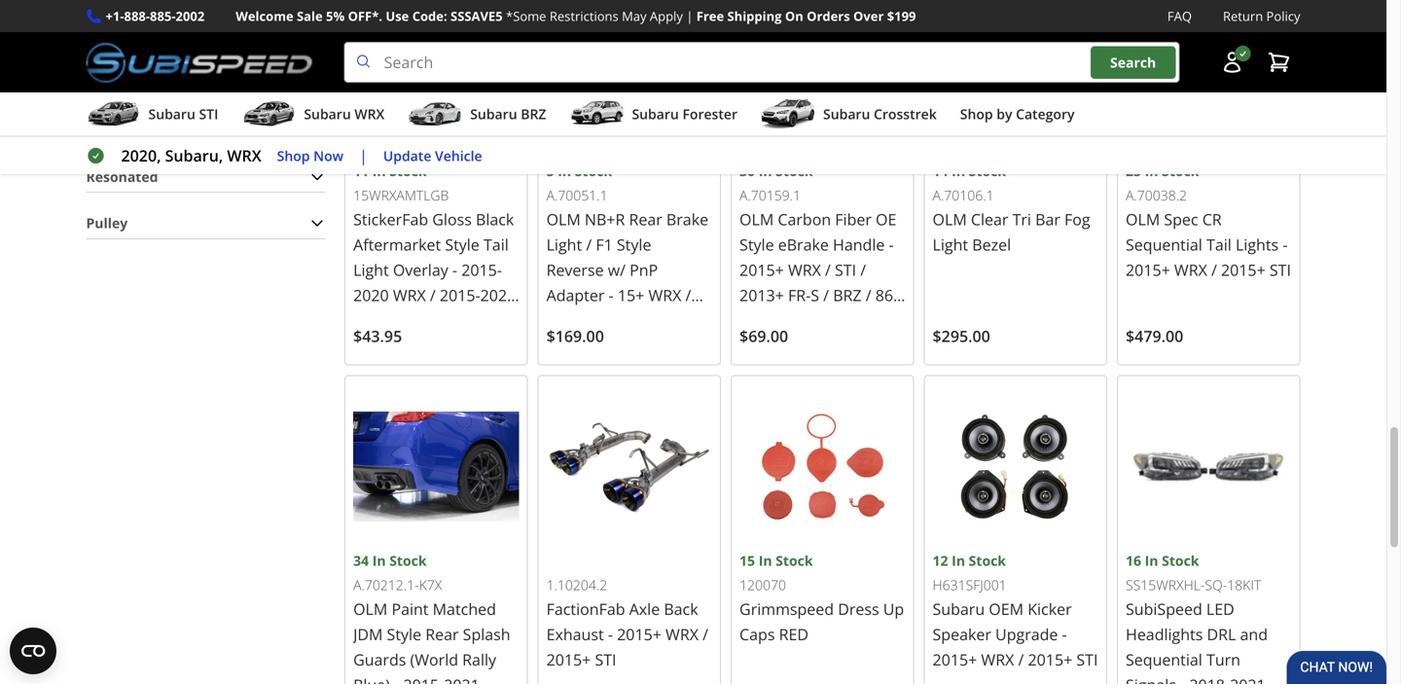 Task type: describe. For each thing, give the bounding box(es) containing it.
in for olm carbon fiber oe style ebrake handle - 2015+ wrx / sti / 2013+ fr-s / brz / 86 / 14-18 forester / 13-17 crosstrek
[[759, 162, 772, 180]]

in for olm paint matched jdm style rear splash guards (world rally blue) - 2015-2
[[373, 551, 386, 570]]

/ inside 1.10204.2 factionfab axle back exhaust - 2015+ wrx / 2015+ sti
[[703, 624, 709, 645]]

sequential inside 25 in stock a.70038.2 olm spec cr sequential tail lights - 2015+ wrx / 2015+ sti
[[1126, 234, 1203, 255]]

885-
[[150, 7, 176, 25]]

shop by category
[[960, 105, 1075, 123]]

search
[[1111, 53, 1157, 71]]

/ inside 12 in stock h631sfj001 subaru oem kicker speaker upgrade - 2015+ wrx / 2015+ sti
[[1019, 649, 1024, 670]]

- left 15+
[[609, 285, 614, 306]]

stickerfab gloss black aftermarket style tail light overlay - 2015-2020 wrx / 2015-2020 sti image
[[353, 0, 519, 160]]

light inside 5 in stock a.70051.1 olm nb+r rear brake light / f1 style reverse w/ pnp adapter - 15+ wrx / sti - 2015+ wrx / 2015+ sti
[[547, 234, 582, 255]]

now
[[314, 146, 344, 165]]

cr
[[1203, 209, 1222, 230]]

16
[[1126, 551, 1142, 570]]

ss15wrxhl-
[[1126, 576, 1205, 594]]

free
[[697, 7, 724, 25]]

button image
[[1221, 51, 1244, 74]]

in for subaru oem kicker speaker upgrade - 2015+ wrx / 2015+ sti
[[952, 551, 966, 570]]

1 horizontal spatial |
[[686, 7, 693, 25]]

wrx inside 25 in stock a.70038.2 olm spec cr sequential tail lights - 2015+ wrx / 2015+ sti
[[1175, 259, 1208, 280]]

olm inside 34 in stock a.70212.1-k7x olm paint matched jdm style rear splash guards (world rally blue) - 2015-2
[[353, 599, 388, 620]]

2020, subaru, wrx
[[121, 145, 262, 166]]

factionfab
[[547, 599, 625, 620]]

sti inside dropdown button
[[199, 105, 218, 123]]

a.70038.2
[[1126, 186, 1188, 205]]

subaru for subaru sti
[[148, 105, 196, 123]]

17
[[882, 310, 900, 331]]

return
[[1223, 7, 1264, 25]]

/ right s
[[824, 285, 829, 306]]

a.70106.1
[[933, 186, 994, 205]]

signals
[[1126, 675, 1177, 684]]

a subaru forester thumbnail image image
[[570, 99, 624, 129]]

red
[[779, 624, 809, 645]]

34 in stock a.70212.1-k7x olm paint matched jdm style rear splash guards (world rally blue) - 2015-2
[[353, 551, 511, 684]]

a.70212.1-
[[353, 576, 419, 594]]

subispeed
[[1126, 599, 1203, 620]]

12
[[933, 551, 949, 570]]

policy
[[1267, 7, 1301, 25]]

in for olm nb+r rear brake light / f1 style reverse w/ pnp adapter - 15+ wrx / sti - 2015+ wrx / 2015+ sti
[[558, 162, 571, 180]]

resonated
[[86, 167, 158, 186]]

wrx inside 30 in stock a.70159.1 olm carbon fiber oe style ebrake handle - 2015+ wrx / sti / 2013+ fr-s / brz / 86 / 14-18 forester / 13-17 crosstrek
[[788, 259, 821, 280]]

stock for nb+r
[[575, 162, 612, 180]]

crosstrek inside 30 in stock a.70159.1 olm carbon fiber oe style ebrake handle - 2015+ wrx / sti / 2013+ fr-s / brz / 86 / 14-18 forester / 13-17 crosstrek
[[740, 335, 809, 356]]

tri
[[1013, 209, 1032, 230]]

a.70159.1
[[740, 186, 801, 205]]

subaru brz button
[[408, 96, 547, 135]]

2015- for k7x
[[403, 675, 444, 684]]

subaru sti
[[148, 105, 218, 123]]

- inside 1.10204.2 factionfab axle back exhaust - 2015+ wrx / 2015+ sti
[[608, 624, 613, 645]]

5
[[547, 162, 554, 180]]

18
[[763, 310, 780, 331]]

brz inside 30 in stock a.70159.1 olm carbon fiber oe style ebrake handle - 2015+ wrx / sti / 2013+ fr-s / brz / 86 / 14-18 forester / 13-17 crosstrek
[[833, 285, 862, 306]]

*some restrictions may apply | free shipping on orders over $199
[[506, 7, 916, 25]]

wrx down a subaru wrx thumbnail image
[[227, 145, 262, 166]]

spec
[[1165, 209, 1199, 230]]

stock for clear
[[969, 162, 1006, 180]]

14-
[[740, 310, 763, 331]]

fr-
[[788, 285, 811, 306]]

120070
[[740, 576, 786, 594]]

tail inside "11 in stock 15wrxamtlgb stickerfab gloss black aftermarket style tail light overlay - 2015- 2020 wrx / 2015-2020 sti"
[[484, 234, 509, 255]]

search button
[[1091, 46, 1176, 79]]

a subaru sti thumbnail image image
[[86, 99, 141, 129]]

/ inside 25 in stock a.70038.2 olm spec cr sequential tail lights - 2015+ wrx / 2015+ sti
[[1212, 259, 1218, 280]]

a subaru wrx thumbnail image image
[[242, 99, 296, 129]]

18kit
[[1228, 576, 1262, 594]]

in for olm clear tri bar fog light bezel
[[952, 162, 966, 180]]

2013+
[[740, 285, 784, 306]]

$43.95
[[353, 326, 402, 346]]

return policy link
[[1223, 6, 1301, 26]]

subaru wrx button
[[242, 96, 385, 135]]

style inside 30 in stock a.70159.1 olm carbon fiber oe style ebrake handle - 2015+ wrx / sti / 2013+ fr-s / brz / 86 / 14-18 forester / 13-17 crosstrek
[[740, 234, 774, 255]]

wrx inside dropdown button
[[355, 105, 385, 123]]

olm clear tri bar fog light bezel image
[[933, 0, 1099, 160]]

oem
[[989, 599, 1024, 620]]

forester inside dropdown button
[[683, 105, 738, 123]]

forester inside 30 in stock a.70159.1 olm carbon fiber oe style ebrake handle - 2015+ wrx / sti / 2013+ fr-s / brz / 86 / 14-18 forester / 13-17 crosstrek
[[784, 310, 845, 331]]

overlay
[[393, 259, 448, 280]]

15wrxamtlgb
[[353, 186, 449, 205]]

welcome sale 5% off*. use code: sssave5
[[236, 7, 503, 25]]

2020,
[[121, 145, 161, 166]]

shipping
[[728, 7, 782, 25]]

light inside "11 in stock 15wrxamtlgb stickerfab gloss black aftermarket style tail light overlay - 2015- 2020 wrx / 2015-2020 sti"
[[353, 259, 389, 280]]

style inside 5 in stock a.70051.1 olm nb+r rear brake light / f1 style reverse w/ pnp adapter - 15+ wrx / sti - 2015+ wrx / 2015+ sti
[[617, 234, 652, 255]]

shop for shop by category
[[960, 105, 993, 123]]

pulley button
[[86, 208, 325, 238]]

headlights
[[1126, 624, 1203, 645]]

shop for shop now
[[277, 146, 310, 165]]

stock for 18kit
[[1162, 551, 1200, 570]]

$69.00
[[740, 326, 789, 346]]

1 vertical spatial |
[[359, 145, 368, 166]]

return policy
[[1223, 7, 1301, 25]]

style inside 34 in stock a.70212.1-k7x olm paint matched jdm style rear splash guards (world rally blue) - 2015-2
[[387, 624, 422, 645]]

subaru wrx
[[304, 105, 385, 123]]

bezel
[[973, 234, 1011, 255]]

$295.00
[[933, 326, 991, 346]]

+1-888-885-2002 link
[[106, 6, 205, 26]]

lights
[[1236, 234, 1279, 255]]

grimmspeed
[[740, 599, 834, 620]]

2018-
[[1190, 675, 1230, 684]]

grimmspeed dress up caps red image
[[740, 384, 906, 550]]

factionfab axle back exhaust - 2015+ wrx / 2015+ sti image
[[547, 384, 713, 550]]

orders
[[807, 7, 850, 25]]

14
[[933, 162, 949, 180]]

resonated button
[[86, 162, 325, 192]]

vehicle
[[435, 146, 482, 165]]

style inside "11 in stock 15wrxamtlgb stickerfab gloss black aftermarket style tail light overlay - 2015- 2020 wrx / 2015-2020 sti"
[[445, 234, 480, 255]]

subaru crosstrek button
[[761, 96, 937, 135]]

handle
[[833, 234, 885, 255]]

15
[[740, 551, 755, 570]]

guards
[[353, 649, 406, 670]]

turn
[[1207, 649, 1241, 670]]

dress
[[838, 599, 880, 620]]

splash
[[463, 624, 511, 645]]

up
[[884, 599, 904, 620]]

off*.
[[348, 7, 383, 25]]

15+
[[618, 285, 645, 306]]

stock for oem
[[969, 551, 1006, 570]]

olm nb+r rear brake light / f1 style reverse w/ pnp adapter - 15+ wrx / sti - 2015+ wrx / 2015+ sti image
[[547, 0, 713, 160]]

- inside 30 in stock a.70159.1 olm carbon fiber oe style ebrake handle - 2015+ wrx / sti / 2013+ fr-s / brz / 86 / 14-18 forester / 13-17 crosstrek
[[889, 234, 894, 255]]

in for subispeed led headlights drl and sequential turn signals - 2018-2
[[1145, 551, 1159, 570]]

sequential inside 16 in stock ss15wrxhl-sq-18kit subispeed led headlights drl and sequential turn signals - 2018-2
[[1126, 649, 1203, 670]]

fog
[[1065, 209, 1091, 230]]

/ left '86'
[[866, 285, 872, 306]]

2015- for stickerfab
[[440, 285, 481, 306]]

stock for carbon
[[776, 162, 813, 180]]

sale
[[297, 7, 323, 25]]

1 2020 from the left
[[353, 285, 389, 306]]

upgrade
[[996, 624, 1058, 645]]

- inside 12 in stock h631sfj001 subaru oem kicker speaker upgrade - 2015+ wrx / 2015+ sti
[[1062, 624, 1068, 645]]

5 in stock a.70051.1 olm nb+r rear brake light / f1 style reverse w/ pnp adapter - 15+ wrx / sti - 2015+ wrx / 2015+ sti
[[547, 162, 709, 356]]

reverse
[[547, 259, 604, 280]]



Task type: vqa. For each thing, say whether or not it's contained in the screenshot.


Task type: locate. For each thing, give the bounding box(es) containing it.
/ left f1
[[586, 234, 592, 255]]

stock inside 34 in stock a.70212.1-k7x olm paint matched jdm style rear splash guards (world rally blue) - 2015-2
[[390, 551, 427, 570]]

888-
[[124, 7, 150, 25]]

olm inside 14 in stock a.70106.1 olm clear tri bar fog light bezel
[[933, 209, 967, 230]]

1 vertical spatial rear
[[426, 624, 459, 645]]

subaru up 2020, subaru, wrx
[[148, 105, 196, 123]]

kicker
[[1028, 599, 1072, 620]]

0 horizontal spatial 2020
[[353, 285, 389, 306]]

subaru up vehicle
[[470, 105, 517, 123]]

$479.00
[[1126, 326, 1184, 346]]

crosstrek
[[874, 105, 937, 123], [740, 335, 809, 356]]

stock
[[390, 162, 427, 180], [776, 162, 813, 180], [575, 162, 612, 180], [969, 162, 1006, 180], [1162, 162, 1200, 180], [390, 551, 427, 570], [776, 551, 813, 570], [969, 551, 1006, 570], [1162, 551, 1200, 570]]

subaru
[[148, 105, 196, 123], [304, 105, 351, 123], [470, 105, 517, 123], [632, 105, 679, 123], [823, 105, 871, 123], [933, 599, 985, 620]]

tail down cr on the top of the page
[[1207, 234, 1232, 255]]

subaru right a subaru crosstrek thumbnail image
[[823, 105, 871, 123]]

shop left now
[[277, 146, 310, 165]]

0 vertical spatial 2015-
[[462, 259, 502, 280]]

tail down black
[[484, 234, 509, 255]]

welcome
[[236, 7, 294, 25]]

s
[[811, 285, 820, 306]]

wrx down pnp
[[649, 285, 682, 306]]

subaru inside 'dropdown button'
[[470, 105, 517, 123]]

in for olm spec cr sequential tail lights - 2015+ wrx / 2015+ sti
[[1145, 162, 1159, 180]]

olm up jdm
[[353, 599, 388, 620]]

in inside 30 in stock a.70159.1 olm carbon fiber oe style ebrake handle - 2015+ wrx / sti / 2013+ fr-s / brz / 86 / 14-18 forester / 13-17 crosstrek
[[759, 162, 772, 180]]

subaru up now
[[304, 105, 351, 123]]

olm for olm carbon fiber oe style ebrake handle - 2015+ wrx / sti / 2013+ fr-s / brz / 86 / 14-18 forester / 13-17 crosstrek
[[740, 209, 774, 230]]

| right now
[[359, 145, 368, 166]]

2 sequential from the top
[[1126, 649, 1203, 670]]

in right 15
[[759, 551, 772, 570]]

0 horizontal spatial crosstrek
[[740, 335, 809, 356]]

jdm
[[353, 624, 383, 645]]

1 horizontal spatial shop
[[960, 105, 993, 123]]

category
[[1016, 105, 1075, 123]]

5%
[[326, 7, 345, 25]]

light up the reverse at left
[[547, 234, 582, 255]]

1 vertical spatial 2015-
[[440, 285, 481, 306]]

sti inside 1.10204.2 factionfab axle back exhaust - 2015+ wrx / 2015+ sti
[[595, 649, 617, 670]]

- down adapter
[[572, 310, 577, 331]]

1 vertical spatial shop
[[277, 146, 310, 165]]

open widget image
[[10, 628, 56, 675]]

/ right '86'
[[898, 285, 903, 306]]

stock for dress
[[776, 551, 813, 570]]

1 tail from the left
[[484, 234, 509, 255]]

olm down a.70038.2
[[1126, 209, 1160, 230]]

0 horizontal spatial forester
[[683, 105, 738, 123]]

/ left 13-
[[849, 310, 855, 331]]

a subaru crosstrek thumbnail image image
[[761, 99, 816, 129]]

speaker
[[933, 624, 992, 645]]

olm for olm clear tri bar fog light bezel
[[933, 209, 967, 230]]

13-
[[859, 310, 882, 331]]

- inside 34 in stock a.70212.1-k7x olm paint matched jdm style rear splash guards (world rally blue) - 2015-2
[[394, 675, 399, 684]]

1.10204.2 factionfab axle back exhaust - 2015+ wrx / 2015+ sti
[[547, 576, 709, 670]]

style up pnp
[[617, 234, 652, 255]]

olm inside 30 in stock a.70159.1 olm carbon fiber oe style ebrake handle - 2015+ wrx / sti / 2013+ fr-s / brz / 86 / 14-18 forester / 13-17 crosstrek
[[740, 209, 774, 230]]

+1-
[[106, 7, 124, 25]]

wrx down upgrade
[[982, 649, 1015, 670]]

rear inside 5 in stock a.70051.1 olm nb+r rear brake light / f1 style reverse w/ pnp adapter - 15+ wrx / sti - 2015+ wrx / 2015+ sti
[[629, 209, 663, 230]]

faq link
[[1168, 6, 1192, 26]]

brz left a subaru forester thumbnail image
[[521, 105, 547, 123]]

stock inside 12 in stock h631sfj001 subaru oem kicker speaker upgrade - 2015+ wrx / 2015+ sti
[[969, 551, 1006, 570]]

/ down ebrake
[[825, 259, 831, 280]]

stock up a.70051.1
[[575, 162, 612, 180]]

/ down overlay
[[430, 285, 436, 306]]

- inside "11 in stock 15wrxamtlgb stickerfab gloss black aftermarket style tail light overlay - 2015- 2020 wrx / 2015-2020 sti"
[[453, 259, 458, 280]]

subispeed led headlights drl and sequential turn signals - 2018-2021 wrx limited / 2018-2021 sti image
[[1126, 384, 1292, 550]]

- inside 16 in stock ss15wrxhl-sq-18kit subispeed led headlights drl and sequential turn signals - 2018-2
[[1181, 675, 1186, 684]]

tail inside 25 in stock a.70038.2 olm spec cr sequential tail lights - 2015+ wrx / 2015+ sti
[[1207, 234, 1232, 255]]

over
[[854, 7, 884, 25]]

and
[[1241, 624, 1268, 645]]

style down paint
[[387, 624, 422, 645]]

1 horizontal spatial 2020
[[481, 285, 516, 306]]

2015- down overlay
[[440, 285, 481, 306]]

stock inside 14 in stock a.70106.1 olm clear tri bar fog light bezel
[[969, 162, 1006, 180]]

in right 12
[[952, 551, 966, 570]]

30 in stock a.70159.1 olm carbon fiber oe style ebrake handle - 2015+ wrx / sti / 2013+ fr-s / brz / 86 / 14-18 forester / 13-17 crosstrek
[[740, 162, 903, 356]]

stock up a.70159.1 at right
[[776, 162, 813, 180]]

/ left the caps at the right of the page
[[703, 624, 709, 645]]

update vehicle
[[383, 146, 482, 165]]

stock for gloss
[[390, 162, 427, 180]]

$199
[[887, 7, 916, 25]]

crosstrek inside dropdown button
[[874, 105, 937, 123]]

apply
[[650, 7, 683, 25]]

search input field
[[344, 42, 1180, 83]]

in for grimmspeed dress up caps red
[[759, 551, 772, 570]]

in right 25
[[1145, 162, 1159, 180]]

stock for spec
[[1162, 162, 1200, 180]]

subaru for subaru brz
[[470, 105, 517, 123]]

wrx down 15+
[[630, 310, 663, 331]]

2 horizontal spatial light
[[933, 234, 969, 255]]

in right 5
[[558, 162, 571, 180]]

olm inside 5 in stock a.70051.1 olm nb+r rear brake light / f1 style reverse w/ pnp adapter - 15+ wrx / sti - 2015+ wrx / 2015+ sti
[[547, 209, 581, 230]]

wrx down overlay
[[393, 285, 426, 306]]

1 horizontal spatial light
[[547, 234, 582, 255]]

back
[[664, 599, 699, 620]]

light inside 14 in stock a.70106.1 olm clear tri bar fog light bezel
[[933, 234, 969, 255]]

11 in stock 15wrxamtlgb stickerfab gloss black aftermarket style tail light overlay - 2015- 2020 wrx / 2015-2020 sti
[[353, 162, 516, 331]]

1 vertical spatial crosstrek
[[740, 335, 809, 356]]

sssave5
[[451, 7, 503, 25]]

shop left "by"
[[960, 105, 993, 123]]

11
[[353, 162, 369, 180]]

fiber
[[835, 209, 872, 230]]

2015- down black
[[462, 259, 502, 280]]

in right '16' at the right of the page
[[1145, 551, 1159, 570]]

stock up 'ss15wrxhl-'
[[1162, 551, 1200, 570]]

- left 2018-
[[1181, 675, 1186, 684]]

sequential down spec
[[1126, 234, 1203, 255]]

in inside 14 in stock a.70106.1 olm clear tri bar fog light bezel
[[952, 162, 966, 180]]

0 horizontal spatial rear
[[426, 624, 459, 645]]

aftermarket
[[353, 234, 441, 255]]

forester down s
[[784, 310, 845, 331]]

sequential up signals
[[1126, 649, 1203, 670]]

/ down cr on the top of the page
[[1212, 259, 1218, 280]]

rear inside 34 in stock a.70212.1-k7x olm paint matched jdm style rear splash guards (world rally blue) - 2015-2
[[426, 624, 459, 645]]

stock inside "11 in stock 15wrxamtlgb stickerfab gloss black aftermarket style tail light overlay - 2015- 2020 wrx / 2015-2020 sti"
[[390, 162, 427, 180]]

subaru for subaru forester
[[632, 105, 679, 123]]

- right 'lights'
[[1283, 234, 1288, 255]]

14 in stock a.70106.1 olm clear tri bar fog light bezel
[[933, 162, 1091, 255]]

nb+r
[[585, 209, 625, 230]]

update vehicle button
[[383, 145, 482, 167]]

0 vertical spatial sequential
[[1126, 234, 1203, 255]]

rear up (world
[[426, 624, 459, 645]]

in right 14
[[952, 162, 966, 180]]

- inside 25 in stock a.70038.2 olm spec cr sequential tail lights - 2015+ wrx / 2015+ sti
[[1283, 234, 1288, 255]]

in right 11
[[373, 162, 386, 180]]

- right overlay
[[453, 259, 458, 280]]

/ right 15+
[[686, 285, 691, 306]]

0 vertical spatial rear
[[629, 209, 663, 230]]

in for stickerfab gloss black aftermarket style tail light overlay - 2015- 2020 wrx / 2015-2020 sti
[[373, 162, 386, 180]]

0 vertical spatial shop
[[960, 105, 993, 123]]

in inside 25 in stock a.70038.2 olm spec cr sequential tail lights - 2015+ wrx / 2015+ sti
[[1145, 162, 1159, 180]]

2 2020 from the left
[[481, 285, 516, 306]]

oe
[[876, 209, 897, 230]]

stock up 15wrxamtlgb
[[390, 162, 427, 180]]

crosstrek down 18
[[740, 335, 809, 356]]

rear
[[629, 209, 663, 230], [426, 624, 459, 645]]

34
[[353, 551, 369, 570]]

shop inside dropdown button
[[960, 105, 993, 123]]

olm for olm nb+r rear brake light / f1 style reverse w/ pnp adapter - 15+ wrx / sti - 2015+ wrx / 2015+ sti
[[547, 209, 581, 230]]

| left free
[[686, 7, 693, 25]]

/ inside "11 in stock 15wrxamtlgb stickerfab gloss black aftermarket style tail light overlay - 2015- 2020 wrx / 2015-2020 sti"
[[430, 285, 436, 306]]

0 vertical spatial crosstrek
[[874, 105, 937, 123]]

stock inside 25 in stock a.70038.2 olm spec cr sequential tail lights - 2015+ wrx / 2015+ sti
[[1162, 162, 1200, 180]]

/ left 14-
[[667, 310, 673, 331]]

1.10204.2
[[547, 576, 608, 594]]

2015+ inside 30 in stock a.70159.1 olm carbon fiber oe style ebrake handle - 2015+ wrx / sti / 2013+ fr-s / brz / 86 / 14-18 forester / 13-17 crosstrek
[[740, 259, 784, 280]]

2002
[[176, 7, 205, 25]]

wrx inside 12 in stock h631sfj001 subaru oem kicker speaker upgrade - 2015+ wrx / 2015+ sti
[[982, 649, 1015, 670]]

1 horizontal spatial brz
[[833, 285, 862, 306]]

/ down upgrade
[[1019, 649, 1024, 670]]

ebrake
[[778, 234, 829, 255]]

- right blue)
[[394, 675, 399, 684]]

- right exhaust
[[608, 624, 613, 645]]

2015- inside 34 in stock a.70212.1-k7x olm paint matched jdm style rear splash guards (world rally blue) - 2015-2
[[403, 675, 444, 684]]

olm carbon fiber oe style ebrake handle - 2015+ wrx / sti / 2013+ fr-s / brz / 86 / 14-18 forester / 13-17 crosstrek image
[[740, 0, 906, 160]]

subaru oem kicker speaker upgrade - 2015+ wrx / 2015+ sti image
[[933, 384, 1099, 550]]

olm down a.70051.1
[[547, 209, 581, 230]]

stock inside 16 in stock ss15wrxhl-sq-18kit subispeed led headlights drl and sequential turn signals - 2018-2
[[1162, 551, 1200, 570]]

0 horizontal spatial brz
[[521, 105, 547, 123]]

0 vertical spatial forester
[[683, 105, 738, 123]]

adapter
[[547, 285, 605, 306]]

crosstrek up 14
[[874, 105, 937, 123]]

stock inside 30 in stock a.70159.1 olm carbon fiber oe style ebrake handle - 2015+ wrx / sti / 2013+ fr-s / brz / 86 / 14-18 forester / 13-17 crosstrek
[[776, 162, 813, 180]]

olm inside 25 in stock a.70038.2 olm spec cr sequential tail lights - 2015+ wrx / 2015+ sti
[[1126, 209, 1160, 230]]

in inside 5 in stock a.70051.1 olm nb+r rear brake light / f1 style reverse w/ pnp adapter - 15+ wrx / sti - 2015+ wrx / 2015+ sti
[[558, 162, 571, 180]]

light left bezel
[[933, 234, 969, 255]]

wrx inside "11 in stock 15wrxamtlgb stickerfab gloss black aftermarket style tail light overlay - 2015- 2020 wrx / 2015-2020 sti"
[[393, 285, 426, 306]]

wrx
[[355, 105, 385, 123], [227, 145, 262, 166], [788, 259, 821, 280], [1175, 259, 1208, 280], [393, 285, 426, 306], [649, 285, 682, 306], [630, 310, 663, 331], [666, 624, 699, 645], [982, 649, 1015, 670]]

shop by category button
[[960, 96, 1075, 135]]

stock inside 5 in stock a.70051.1 olm nb+r rear brake light / f1 style reverse w/ pnp adapter - 15+ wrx / sti - 2015+ wrx / 2015+ sti
[[575, 162, 612, 180]]

sti inside 25 in stock a.70038.2 olm spec cr sequential tail lights - 2015+ wrx / 2015+ sti
[[1270, 259, 1292, 280]]

0 vertical spatial brz
[[521, 105, 547, 123]]

olm spec cr sequential tail lights - 2015+ wrx / 2015+ sti image
[[1126, 0, 1292, 160]]

wrx down back
[[666, 624, 699, 645]]

f1
[[596, 234, 613, 255]]

bar
[[1036, 209, 1061, 230]]

light
[[547, 234, 582, 255], [933, 234, 969, 255], [353, 259, 389, 280]]

2020
[[353, 285, 389, 306], [481, 285, 516, 306]]

stock up 120070
[[776, 551, 813, 570]]

rear right the nb+r
[[629, 209, 663, 230]]

25 in stock a.70038.2 olm spec cr sequential tail lights - 2015+ wrx / 2015+ sti
[[1126, 162, 1292, 280]]

a.70051.1
[[547, 186, 608, 205]]

0 horizontal spatial shop
[[277, 146, 310, 165]]

paint
[[392, 599, 429, 620]]

30
[[740, 162, 755, 180]]

olm paint matched jdm style rear splash guards (world rally blue) - 2015-2021 subaru wrx / sti image
[[353, 384, 519, 550]]

pnp
[[630, 259, 658, 280]]

- down oe
[[889, 234, 894, 255]]

style down gloss
[[445, 234, 480, 255]]

olm for olm spec cr sequential tail lights - 2015+ wrx / 2015+ sti
[[1126, 209, 1160, 230]]

subaru for subaru crosstrek
[[823, 105, 871, 123]]

wrx down ebrake
[[788, 259, 821, 280]]

0 horizontal spatial tail
[[484, 234, 509, 255]]

0 horizontal spatial |
[[359, 145, 368, 166]]

12 in stock h631sfj001 subaru oem kicker speaker upgrade - 2015+ wrx / 2015+ sti
[[933, 551, 1098, 670]]

stock for olm
[[390, 551, 427, 570]]

in inside "11 in stock 15wrxamtlgb stickerfab gloss black aftermarket style tail light overlay - 2015- 2020 wrx / 2015-2020 sti"
[[373, 162, 386, 180]]

sti inside "11 in stock 15wrxamtlgb stickerfab gloss black aftermarket style tail light overlay - 2015- 2020 wrx / 2015-2020 sti"
[[353, 310, 375, 331]]

subaru up speaker
[[933, 599, 985, 620]]

subispeed logo image
[[86, 42, 313, 83]]

code:
[[412, 7, 447, 25]]

2015-
[[462, 259, 502, 280], [440, 285, 481, 306], [403, 675, 444, 684]]

stock up a.70106.1
[[969, 162, 1006, 180]]

style left ebrake
[[740, 234, 774, 255]]

2020 up the $43.95
[[353, 285, 389, 306]]

1 sequential from the top
[[1126, 234, 1203, 255]]

subaru brz
[[470, 105, 547, 123]]

- down kicker
[[1062, 624, 1068, 645]]

2020 down black
[[481, 285, 516, 306]]

olm down a.70106.1
[[933, 209, 967, 230]]

1 vertical spatial brz
[[833, 285, 862, 306]]

stock inside 15 in stock 120070 grimmspeed dress up caps red
[[776, 551, 813, 570]]

stock up a.70212.1-
[[390, 551, 427, 570]]

/ down "handle"
[[861, 259, 866, 280]]

subaru,
[[165, 145, 223, 166]]

light down aftermarket
[[353, 259, 389, 280]]

sti inside 12 in stock h631sfj001 subaru oem kicker speaker upgrade - 2015+ wrx / 2015+ sti
[[1077, 649, 1098, 670]]

rally
[[463, 649, 496, 670]]

+1-888-885-2002
[[106, 7, 205, 25]]

0 horizontal spatial light
[[353, 259, 389, 280]]

forester down the search input field
[[683, 105, 738, 123]]

in inside 34 in stock a.70212.1-k7x olm paint matched jdm style rear splash guards (world rally blue) - 2015-2
[[373, 551, 386, 570]]

by
[[997, 105, 1013, 123]]

2015- down (world
[[403, 675, 444, 684]]

exhaust
[[547, 624, 604, 645]]

in right 30
[[759, 162, 772, 180]]

wrx down spec
[[1175, 259, 1208, 280]]

in inside 16 in stock ss15wrxhl-sq-18kit subispeed led headlights drl and sequential turn signals - 2018-2
[[1145, 551, 1159, 570]]

drl
[[1208, 624, 1237, 645]]

subaru right a subaru forester thumbnail image
[[632, 105, 679, 123]]

16 in stock ss15wrxhl-sq-18kit subispeed led headlights drl and sequential turn signals - 2018-2
[[1126, 551, 1272, 684]]

1 horizontal spatial rear
[[629, 209, 663, 230]]

brz inside 'dropdown button'
[[521, 105, 547, 123]]

wrx inside 1.10204.2 factionfab axle back exhaust - 2015+ wrx / 2015+ sti
[[666, 624, 699, 645]]

shop now
[[277, 146, 344, 165]]

2 tail from the left
[[1207, 234, 1232, 255]]

olm down a.70159.1 at right
[[740, 209, 774, 230]]

h631sfj001
[[933, 576, 1007, 594]]

wrx up update
[[355, 105, 385, 123]]

olm
[[740, 209, 774, 230], [547, 209, 581, 230], [933, 209, 967, 230], [1126, 209, 1160, 230], [353, 599, 388, 620]]

stock up a.70038.2
[[1162, 162, 1200, 180]]

subaru inside dropdown button
[[148, 105, 196, 123]]

on
[[785, 7, 804, 25]]

1 horizontal spatial forester
[[784, 310, 845, 331]]

brz right s
[[833, 285, 862, 306]]

1 vertical spatial sequential
[[1126, 649, 1203, 670]]

faq
[[1168, 7, 1192, 25]]

subaru forester button
[[570, 96, 738, 135]]

0 vertical spatial |
[[686, 7, 693, 25]]

in right 34
[[373, 551, 386, 570]]

subaru inside dropdown button
[[823, 105, 871, 123]]

1 horizontal spatial crosstrek
[[874, 105, 937, 123]]

subaru inside 12 in stock h631sfj001 subaru oem kicker speaker upgrade - 2015+ wrx / 2015+ sti
[[933, 599, 985, 620]]

subaru for subaru wrx
[[304, 105, 351, 123]]

1 vertical spatial forester
[[784, 310, 845, 331]]

sti inside 30 in stock a.70159.1 olm carbon fiber oe style ebrake handle - 2015+ wrx / sti / 2013+ fr-s / brz / 86 / 14-18 forester / 13-17 crosstrek
[[835, 259, 857, 280]]

a subaru brz thumbnail image image
[[408, 99, 463, 129]]

in inside 12 in stock h631sfj001 subaru oem kicker speaker upgrade - 2015+ wrx / 2015+ sti
[[952, 551, 966, 570]]

shop now link
[[277, 145, 344, 167]]

25
[[1126, 162, 1142, 180]]

tail
[[484, 234, 509, 255], [1207, 234, 1232, 255]]

1 horizontal spatial tail
[[1207, 234, 1232, 255]]

sti
[[199, 105, 218, 123], [835, 259, 857, 280], [1270, 259, 1292, 280], [353, 310, 375, 331], [547, 310, 568, 331], [595, 335, 617, 356], [595, 649, 617, 670], [1077, 649, 1098, 670]]

stock up h631sfj001
[[969, 551, 1006, 570]]

2 vertical spatial 2015-
[[403, 675, 444, 684]]

in inside 15 in stock 120070 grimmspeed dress up caps red
[[759, 551, 772, 570]]

use
[[386, 7, 409, 25]]



